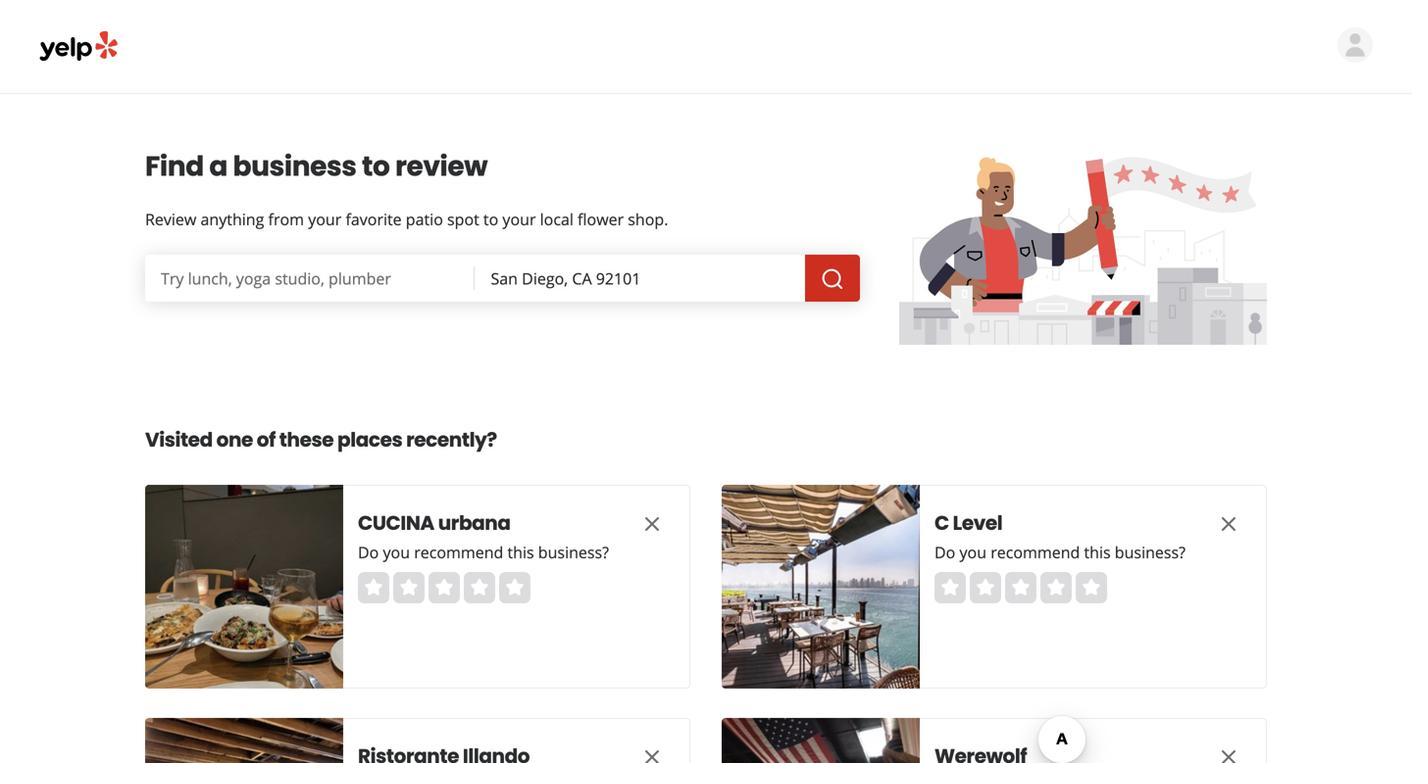 Task type: vqa. For each thing, say whether or not it's contained in the screenshot.
this
yes



Task type: describe. For each thing, give the bounding box(es) containing it.
none field try lunch, yoga studio, plumber
[[145, 255, 475, 302]]

recommend for urbana
[[414, 542, 503, 563]]

business? for urbana
[[538, 542, 609, 563]]

a
[[209, 147, 228, 186]]

do for c
[[935, 542, 956, 563]]

c
[[935, 510, 949, 537]]

one
[[216, 427, 253, 454]]

rating element for urbana
[[358, 573, 531, 604]]

you for cucina
[[383, 542, 410, 563]]

business
[[233, 147, 356, 186]]

anything
[[201, 209, 264, 230]]

these
[[279, 427, 334, 454]]

recommend for level
[[991, 542, 1080, 563]]

(no rating) image for urbana
[[358, 573, 531, 604]]

cucina urbana
[[358, 510, 511, 537]]

Try lunch, yoga studio, plumber text field
[[145, 255, 475, 302]]

places
[[337, 427, 402, 454]]

spot
[[447, 209, 479, 230]]

cucina
[[358, 510, 434, 537]]

review
[[145, 209, 196, 230]]

find
[[145, 147, 204, 186]]

1 vertical spatial to
[[483, 209, 498, 230]]

recently?
[[406, 427, 497, 454]]

apple l. image
[[1338, 27, 1373, 63]]

patio
[[406, 209, 443, 230]]

visited
[[145, 427, 213, 454]]

cucina urbana link
[[358, 510, 603, 537]]

(no rating) image for level
[[935, 573, 1107, 604]]

photo of ristorante illando image
[[145, 719, 343, 764]]

search image
[[821, 268, 844, 291]]

local
[[540, 209, 574, 230]]

do you recommend this business? for cucina urbana
[[358, 542, 609, 563]]

urbana
[[438, 510, 511, 537]]



Task type: locate. For each thing, give the bounding box(es) containing it.
1 (no rating) image from the left
[[358, 573, 531, 604]]

1 horizontal spatial rating element
[[935, 573, 1107, 604]]

0 horizontal spatial (no rating) image
[[358, 573, 531, 604]]

0 horizontal spatial do
[[358, 542, 379, 563]]

dismiss card image
[[640, 513, 664, 536], [1217, 513, 1241, 536], [640, 746, 664, 764], [1217, 746, 1241, 764]]

1 do from the left
[[358, 542, 379, 563]]

1 horizontal spatial to
[[483, 209, 498, 230]]

shop.
[[628, 209, 668, 230]]

1 business? from the left
[[538, 542, 609, 563]]

1 horizontal spatial business?
[[1115, 542, 1186, 563]]

do for cucina
[[358, 542, 379, 563]]

rating element down c level link
[[935, 573, 1107, 604]]

0 horizontal spatial this
[[508, 542, 534, 563]]

do you recommend this business? for c level
[[935, 542, 1186, 563]]

your left "local"
[[502, 209, 536, 230]]

(no rating) image down c level link
[[935, 573, 1107, 604]]

recommend
[[414, 542, 503, 563], [991, 542, 1080, 563]]

1 horizontal spatial do you recommend this business?
[[935, 542, 1186, 563]]

2 do from the left
[[935, 542, 956, 563]]

do you recommend this business? down c level link
[[935, 542, 1186, 563]]

None radio
[[464, 573, 495, 604], [499, 573, 531, 604], [935, 573, 966, 604], [1076, 573, 1107, 604], [464, 573, 495, 604], [499, 573, 531, 604], [935, 573, 966, 604], [1076, 573, 1107, 604]]

this down c level link
[[1084, 542, 1111, 563]]

2 rating element from the left
[[935, 573, 1107, 604]]

0 horizontal spatial business?
[[538, 542, 609, 563]]

2 you from the left
[[960, 542, 987, 563]]

you down c level
[[960, 542, 987, 563]]

rating element for level
[[935, 573, 1107, 604]]

favorite
[[346, 209, 402, 230]]

1 horizontal spatial this
[[1084, 542, 1111, 563]]

1 recommend from the left
[[414, 542, 503, 563]]

do you recommend this business?
[[358, 542, 609, 563], [935, 542, 1186, 563]]

c level link
[[935, 510, 1180, 537]]

find a business to review
[[145, 147, 487, 186]]

visited one of these places recently?
[[145, 427, 497, 454]]

2 business? from the left
[[1115, 542, 1186, 563]]

2 recommend from the left
[[991, 542, 1080, 563]]

2 none field from the left
[[475, 255, 805, 302]]

1 none field from the left
[[145, 255, 475, 302]]

None search field
[[145, 255, 860, 302]]

1 horizontal spatial recommend
[[991, 542, 1080, 563]]

1 you from the left
[[383, 542, 410, 563]]

business?
[[538, 542, 609, 563], [1115, 542, 1186, 563]]

1 horizontal spatial you
[[960, 542, 987, 563]]

1 horizontal spatial your
[[502, 209, 536, 230]]

you for c
[[960, 542, 987, 563]]

business? down c level link
[[1115, 542, 1186, 563]]

none field down from at the left of page
[[145, 255, 475, 302]]

1 your from the left
[[308, 209, 342, 230]]

1 rating element from the left
[[358, 573, 531, 604]]

None field
[[145, 255, 475, 302], [475, 255, 805, 302]]

you down cucina
[[383, 542, 410, 563]]

(no rating) image down cucina urbana at the left of page
[[358, 573, 531, 604]]

2 (no rating) image from the left
[[935, 573, 1107, 604]]

1 this from the left
[[508, 542, 534, 563]]

to right spot
[[483, 209, 498, 230]]

business? for level
[[1115, 542, 1186, 563]]

0 horizontal spatial recommend
[[414, 542, 503, 563]]

2 this from the left
[[1084, 542, 1111, 563]]

rating element down cucina urbana at the left of page
[[358, 573, 531, 604]]

0 horizontal spatial do you recommend this business?
[[358, 542, 609, 563]]

review
[[395, 147, 487, 186]]

photo of werewolf image
[[722, 719, 920, 764]]

of
[[257, 427, 276, 454]]

rating element
[[358, 573, 531, 604], [935, 573, 1107, 604]]

this for c level
[[1084, 542, 1111, 563]]

your right from at the left of page
[[308, 209, 342, 230]]

None radio
[[358, 573, 389, 604], [393, 573, 425, 604], [429, 573, 460, 604], [970, 573, 1001, 604], [1005, 573, 1037, 604], [1041, 573, 1072, 604], [358, 573, 389, 604], [393, 573, 425, 604], [429, 573, 460, 604], [970, 573, 1001, 604], [1005, 573, 1037, 604], [1041, 573, 1072, 604]]

to up favorite
[[362, 147, 390, 186]]

photo of c level image
[[722, 485, 920, 689]]

you
[[383, 542, 410, 563], [960, 542, 987, 563]]

review anything from your favorite patio spot to your local flower shop.
[[145, 209, 668, 230]]

this down cucina urbana link
[[508, 542, 534, 563]]

this
[[508, 542, 534, 563], [1084, 542, 1111, 563]]

to
[[362, 147, 390, 186], [483, 209, 498, 230]]

none field down shop.
[[475, 255, 805, 302]]

level
[[953, 510, 1003, 537]]

do down cucina
[[358, 542, 379, 563]]

recommend down urbana
[[414, 542, 503, 563]]

2 your from the left
[[502, 209, 536, 230]]

address, neighborhood, city, state or zip text field
[[475, 255, 805, 302]]

c level
[[935, 510, 1003, 537]]

0 vertical spatial to
[[362, 147, 390, 186]]

photo of cucina urbana image
[[145, 485, 343, 689]]

0 horizontal spatial you
[[383, 542, 410, 563]]

from
[[268, 209, 304, 230]]

1 horizontal spatial (no rating) image
[[935, 573, 1107, 604]]

this for cucina urbana
[[508, 542, 534, 563]]

none field address, neighborhood, city, state or zip
[[475, 255, 805, 302]]

0 horizontal spatial to
[[362, 147, 390, 186]]

your
[[308, 209, 342, 230], [502, 209, 536, 230]]

1 do you recommend this business? from the left
[[358, 542, 609, 563]]

recommend down c level link
[[991, 542, 1080, 563]]

0 horizontal spatial your
[[308, 209, 342, 230]]

business? down cucina urbana link
[[538, 542, 609, 563]]

do
[[358, 542, 379, 563], [935, 542, 956, 563]]

2 do you recommend this business? from the left
[[935, 542, 1186, 563]]

0 horizontal spatial rating element
[[358, 573, 531, 604]]

1 horizontal spatial do
[[935, 542, 956, 563]]

do down c on the right bottom of page
[[935, 542, 956, 563]]

do you recommend this business? down cucina urbana link
[[358, 542, 609, 563]]

(no rating) image
[[358, 573, 531, 604], [935, 573, 1107, 604]]

flower
[[578, 209, 624, 230]]



